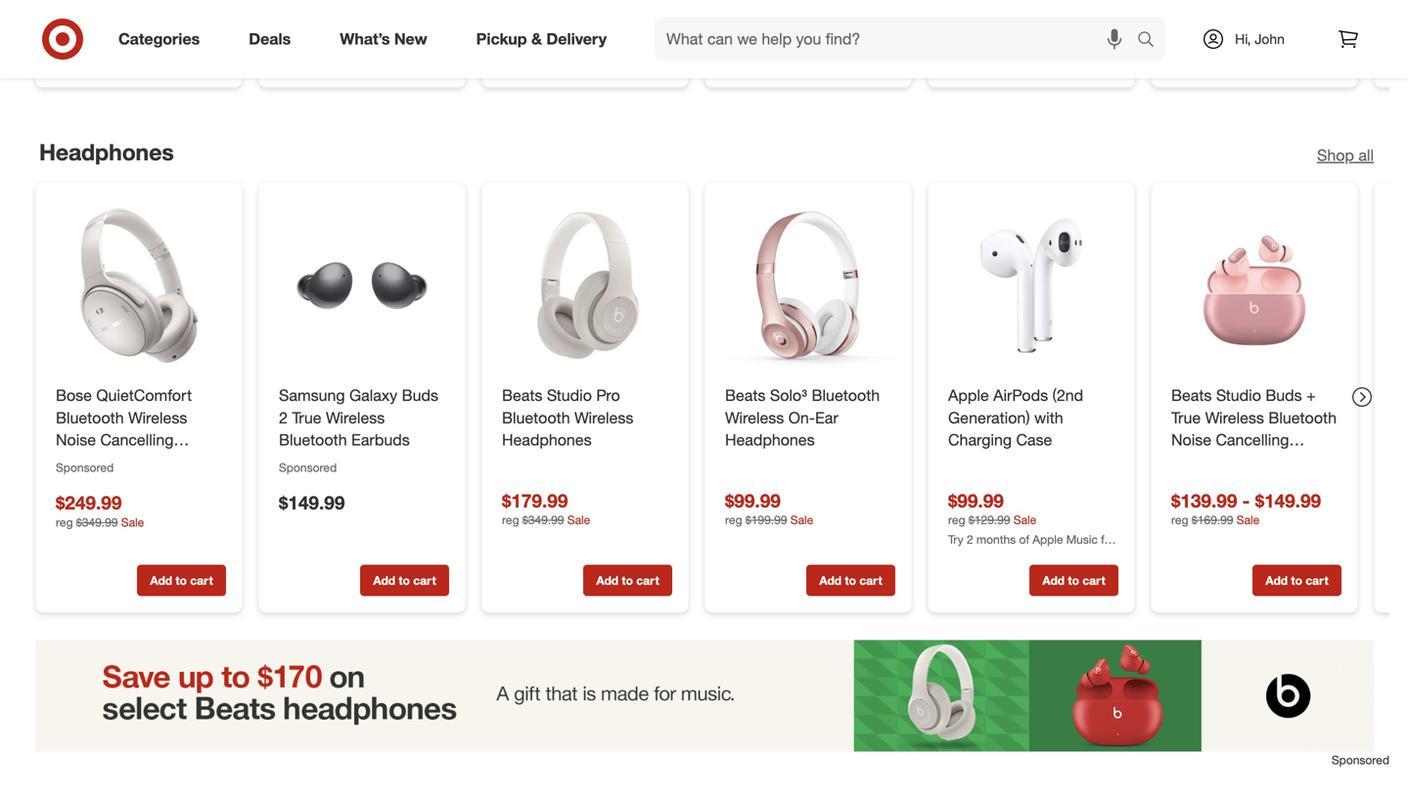 Task type: describe. For each thing, give the bounding box(es) containing it.
bose
[[56, 386, 92, 406]]

(2nd
[[1053, 386, 1084, 406]]

earbuds inside beats studio buds + true wireless bluetooth noise cancelling earbuds
[[1172, 454, 1230, 473]]

-
[[1243, 490, 1251, 513]]

headphones inside bose quietcomfort bluetooth wireless noise cancelling headphones
[[56, 454, 145, 473]]

samsung
[[279, 386, 345, 406]]

reg $349.99
[[56, 9, 118, 24]]

wireless inside beats solo³ bluetooth wireless on-ear headphones
[[726, 409, 785, 428]]

bluetooth inside beats solo³ bluetooth wireless on-ear headphones
[[812, 386, 880, 406]]

delivery
[[547, 29, 607, 49]]

reg inside "$99.99 reg $129.99 sale try 2 months of apple music for free with target circle"
[[949, 513, 966, 528]]

beats studio pro bluetooth wireless headphones
[[502, 386, 634, 450]]

for
[[1102, 533, 1116, 548]]

$199.99
[[746, 513, 788, 528]]

all
[[1359, 146, 1375, 165]]

apple inside apple airpods (2nd generation) with charging case
[[949, 386, 990, 406]]

what's new link
[[323, 18, 452, 61]]

studio for $179.99
[[547, 386, 592, 406]]

quietcomfort
[[96, 386, 192, 406]]

ear
[[816, 409, 839, 428]]

wireless inside samsung galaxy buds 2 true wireless bluetooth earbuds
[[326, 409, 385, 428]]

$139.99 - $149.99 reg $169.99 sale
[[1172, 490, 1322, 528]]

pickup
[[476, 29, 527, 49]]

bluetooth inside samsung galaxy buds 2 true wireless bluetooth earbuds
[[279, 431, 347, 450]]

buds for galaxy
[[402, 386, 439, 406]]

studio for $139.99
[[1217, 386, 1262, 406]]

What can we help you find? suggestions appear below search field
[[655, 18, 1143, 61]]

with inside apple airpods (2nd generation) with charging case
[[1035, 409, 1064, 428]]

try
[[949, 533, 964, 548]]

deals link
[[232, 18, 316, 61]]

$99.99 for beats solo³ bluetooth wireless on-ear headphones
[[726, 490, 781, 513]]

sponsored for samsung galaxy buds 2 true wireless bluetooth earbuds
[[279, 461, 337, 476]]

sale inside $139.99 - $149.99 reg $169.99 sale
[[1237, 513, 1260, 528]]

galaxy
[[350, 386, 398, 406]]

bluetooth inside beats studio pro bluetooth wireless headphones
[[502, 409, 570, 428]]

music
[[1067, 533, 1098, 548]]

with inside "$99.99 reg $129.99 sale try 2 months of apple music for free with target circle"
[[972, 550, 994, 564]]

beats solo³ bluetooth wireless on-ear headphones
[[726, 386, 880, 450]]

2 horizontal spatial sponsored
[[1332, 753, 1390, 768]]

categories
[[118, 29, 200, 49]]

$99.99 reg $199.99 sale
[[726, 490, 814, 528]]

true for samsung
[[292, 409, 322, 428]]

beats studio pro bluetooth wireless headphones link
[[502, 385, 669, 452]]

what's
[[340, 29, 390, 49]]

pro
[[597, 386, 620, 406]]

$29.99
[[969, 6, 1004, 21]]

beats for $179.99
[[502, 386, 543, 406]]

headphones inside beats solo³ bluetooth wireless on-ear headphones
[[726, 431, 815, 450]]

pickup & delivery
[[476, 29, 607, 49]]

cancelling inside beats studio buds + true wireless bluetooth noise cancelling earbuds
[[1217, 431, 1290, 450]]

categories link
[[102, 18, 224, 61]]

solo³
[[770, 386, 808, 406]]

reg inside $179.99 reg $349.99 sale
[[502, 513, 519, 528]]

reg $29.99 sale
[[949, 6, 1031, 21]]

sponsored for bose quietcomfort bluetooth wireless noise cancelling headphones
[[56, 461, 114, 476]]

free
[[949, 550, 969, 564]]

wireless inside beats studio pro bluetooth wireless headphones
[[575, 409, 634, 428]]

0 horizontal spatial $149.99
[[279, 492, 345, 515]]

wireless inside beats studio buds + true wireless bluetooth noise cancelling earbuds
[[1206, 409, 1265, 428]]

deals
[[249, 29, 291, 49]]

pickup & delivery link
[[460, 18, 632, 61]]

$349.99 for $179.99
[[523, 513, 564, 528]]



Task type: vqa. For each thing, say whether or not it's contained in the screenshot.


Task type: locate. For each thing, give the bounding box(es) containing it.
sale down -
[[1237, 513, 1260, 528]]

cancelling up -
[[1217, 431, 1290, 450]]

sale inside "$99.99 reg $129.99 sale try 2 months of apple music for free with target circle"
[[1014, 513, 1037, 528]]

1 horizontal spatial noise
[[1172, 431, 1212, 450]]

sale right $29.99
[[1008, 6, 1031, 21]]

0 vertical spatial 2
[[279, 409, 288, 428]]

bose quietcomfort bluetooth wireless noise cancelling headphones
[[56, 386, 192, 473]]

$349.99 inside $179.99 reg $349.99 sale
[[523, 513, 564, 528]]

wireless up -
[[1206, 409, 1265, 428]]

$129.99
[[969, 513, 1011, 528]]

sale down $179.99
[[568, 513, 591, 528]]

beats studio buds + true wireless bluetooth noise cancelling earbuds image
[[1168, 199, 1342, 373], [1168, 199, 1342, 373]]

airpods
[[994, 386, 1049, 406]]

reg
[[949, 6, 966, 21], [56, 9, 73, 24], [502, 513, 519, 528], [726, 513, 743, 528], [949, 513, 966, 528], [1172, 513, 1189, 528], [56, 516, 73, 530]]

$99.99 reg $129.99 sale try 2 months of apple music for free with target circle
[[949, 490, 1116, 564]]

beats solo³ bluetooth wireless on-ear headphones image
[[722, 199, 896, 373], [722, 199, 896, 373]]

studio inside beats studio buds + true wireless bluetooth noise cancelling earbuds
[[1217, 386, 1262, 406]]

wireless down the pro
[[575, 409, 634, 428]]

$99.99
[[726, 490, 781, 513], [949, 490, 1004, 513]]

wireless down 'solo³'
[[726, 409, 785, 428]]

headphones
[[39, 138, 174, 166], [502, 431, 592, 450], [726, 431, 815, 450], [56, 454, 145, 473]]

2 $99.99 from the left
[[949, 490, 1004, 513]]

0 horizontal spatial apple
[[949, 386, 990, 406]]

apple airpods (2nd generation) with charging case image
[[945, 199, 1119, 373], [945, 199, 1119, 373]]

true down the samsung
[[292, 409, 322, 428]]

true for beats
[[1172, 409, 1202, 428]]

true inside samsung galaxy buds 2 true wireless bluetooth earbuds
[[292, 409, 322, 428]]

$149.99 down samsung galaxy buds 2 true wireless bluetooth earbuds
[[279, 492, 345, 515]]

shop all
[[1318, 146, 1375, 165]]

beats studio pro bluetooth wireless headphones image
[[498, 199, 673, 373], [498, 199, 673, 373]]

sale down $249.99
[[121, 516, 144, 530]]

of
[[1020, 533, 1030, 548]]

sale inside $179.99 reg $349.99 sale
[[568, 513, 591, 528]]

bluetooth
[[812, 386, 880, 406], [56, 409, 124, 428], [502, 409, 570, 428], [1269, 409, 1337, 428], [279, 431, 347, 450]]

5 wireless from the left
[[1206, 409, 1265, 428]]

search
[[1129, 31, 1176, 50]]

true
[[292, 409, 322, 428], [1172, 409, 1202, 428]]

1 buds from the left
[[402, 386, 439, 406]]

studio
[[547, 386, 592, 406], [1217, 386, 1262, 406]]

1 horizontal spatial true
[[1172, 409, 1202, 428]]

2 noise from the left
[[1172, 431, 1212, 450]]

apple airpods (2nd generation) with charging case
[[949, 386, 1084, 450]]

2
[[279, 409, 288, 428], [967, 533, 974, 548]]

case
[[1017, 431, 1053, 450]]

bluetooth up $179.99
[[502, 409, 570, 428]]

1 beats from the left
[[502, 386, 543, 406]]

search button
[[1129, 18, 1176, 65]]

$179.99
[[502, 490, 568, 513]]

1 horizontal spatial apple
[[1033, 533, 1064, 548]]

john
[[1255, 30, 1285, 47]]

with up case
[[1035, 409, 1064, 428]]

0 horizontal spatial studio
[[547, 386, 592, 406]]

target
[[997, 550, 1030, 564]]

months
[[977, 533, 1016, 548]]

bluetooth inside bose quietcomfort bluetooth wireless noise cancelling headphones
[[56, 409, 124, 428]]

cancelling
[[100, 431, 174, 450], [1217, 431, 1290, 450]]

beats inside beats solo³ bluetooth wireless on-ear headphones
[[726, 386, 766, 406]]

wireless down "quietcomfort"
[[128, 409, 187, 428]]

circle
[[1033, 550, 1063, 564]]

sale inside $99.99 reg $199.99 sale
[[791, 513, 814, 528]]

2 wireless from the left
[[326, 409, 385, 428]]

studio left +
[[1217, 386, 1262, 406]]

apple airpods (2nd generation) with charging case link
[[949, 385, 1115, 452]]

&
[[532, 29, 542, 49]]

bluetooth down bose
[[56, 409, 124, 428]]

2 studio from the left
[[1217, 386, 1262, 406]]

0 horizontal spatial sponsored
[[56, 461, 114, 476]]

1 wireless from the left
[[128, 409, 187, 428]]

bluetooth down the samsung
[[279, 431, 347, 450]]

$249.99 reg $349.99 sale
[[56, 492, 144, 530]]

0 horizontal spatial with
[[972, 550, 994, 564]]

1 horizontal spatial earbuds
[[1172, 454, 1230, 473]]

to
[[176, 48, 187, 63], [622, 48, 633, 63], [845, 48, 857, 63], [1069, 48, 1080, 63], [176, 574, 187, 588], [399, 574, 410, 588], [622, 574, 633, 588], [845, 574, 857, 588], [1069, 574, 1080, 588], [1292, 574, 1303, 588]]

1 noise from the left
[[56, 431, 96, 450]]

with
[[1035, 409, 1064, 428], [972, 550, 994, 564]]

0 vertical spatial apple
[[949, 386, 990, 406]]

charging
[[949, 431, 1012, 450]]

hi,
[[1236, 30, 1252, 47]]

bose quietcomfort bluetooth wireless noise cancelling headphones link
[[56, 385, 222, 473]]

buds
[[402, 386, 439, 406], [1266, 386, 1303, 406]]

0 vertical spatial earbuds
[[352, 431, 410, 450]]

sale up of at the bottom of page
[[1014, 513, 1037, 528]]

reg inside "$249.99 reg $349.99 sale"
[[56, 516, 73, 530]]

$349.99 inside "$249.99 reg $349.99 sale"
[[76, 516, 118, 530]]

1 horizontal spatial studio
[[1217, 386, 1262, 406]]

$169.99
[[1192, 513, 1234, 528]]

$99.99 up $129.99 on the right of page
[[949, 490, 1004, 513]]

1 vertical spatial with
[[972, 550, 994, 564]]

buds inside beats studio buds + true wireless bluetooth noise cancelling earbuds
[[1266, 386, 1303, 406]]

beats studio buds + true wireless bluetooth noise cancelling earbuds
[[1172, 386, 1337, 473]]

noise
[[56, 431, 96, 450], [1172, 431, 1212, 450]]

2 inside samsung galaxy buds 2 true wireless bluetooth earbuds
[[279, 409, 288, 428]]

studio inside beats studio pro bluetooth wireless headphones
[[547, 386, 592, 406]]

0 horizontal spatial cancelling
[[100, 431, 174, 450]]

earbuds up $139.99
[[1172, 454, 1230, 473]]

1 cancelling from the left
[[100, 431, 174, 450]]

1 horizontal spatial sponsored
[[279, 461, 337, 476]]

wireless
[[128, 409, 187, 428], [326, 409, 385, 428], [575, 409, 634, 428], [726, 409, 785, 428], [1206, 409, 1265, 428]]

wireless inside bose quietcomfort bluetooth wireless noise cancelling headphones
[[128, 409, 187, 428]]

bluetooth up ear
[[812, 386, 880, 406]]

cart
[[190, 48, 213, 63], [637, 48, 660, 63], [860, 48, 883, 63], [1083, 48, 1106, 63], [190, 574, 213, 588], [413, 574, 436, 588], [637, 574, 660, 588], [860, 574, 883, 588], [1083, 574, 1106, 588], [1306, 574, 1329, 588]]

0 horizontal spatial true
[[292, 409, 322, 428]]

new
[[394, 29, 428, 49]]

advertisement region
[[20, 641, 1390, 752]]

1 horizontal spatial with
[[1035, 409, 1064, 428]]

with down 'months'
[[972, 550, 994, 564]]

sale for $99.99 reg $129.99 sale try 2 months of apple music for free with target circle
[[1014, 513, 1037, 528]]

$149.99 right -
[[1256, 490, 1322, 513]]

$349.99 for $249.99
[[76, 516, 118, 530]]

4 wireless from the left
[[726, 409, 785, 428]]

$139.99
[[1172, 490, 1238, 513]]

cancelling down "quietcomfort"
[[100, 431, 174, 450]]

3 wireless from the left
[[575, 409, 634, 428]]

1 horizontal spatial buds
[[1266, 386, 1303, 406]]

1 horizontal spatial $99.99
[[949, 490, 1004, 513]]

add to cart button
[[137, 40, 226, 71], [584, 40, 673, 71], [807, 40, 896, 71], [1030, 40, 1119, 71], [137, 565, 226, 597], [360, 565, 449, 597], [584, 565, 673, 597], [807, 565, 896, 597], [1030, 565, 1119, 597], [1253, 565, 1342, 597]]

sale right '$199.99'
[[791, 513, 814, 528]]

2 horizontal spatial beats
[[1172, 386, 1213, 406]]

$149.99 inside $139.99 - $149.99 reg $169.99 sale
[[1256, 490, 1322, 513]]

sponsored
[[56, 461, 114, 476], [279, 461, 337, 476], [1332, 753, 1390, 768]]

1 vertical spatial 2
[[967, 533, 974, 548]]

samsung galaxy buds 2 true wireless bluetooth earbuds image
[[275, 199, 449, 373], [275, 199, 449, 373]]

$249.99
[[56, 492, 122, 515]]

$179.99 reg $349.99 sale
[[502, 490, 591, 528]]

sale for $179.99 reg $349.99 sale
[[568, 513, 591, 528]]

2 beats from the left
[[726, 386, 766, 406]]

1 true from the left
[[292, 409, 322, 428]]

samsung galaxy buds 2 true wireless bluetooth earbuds link
[[279, 385, 445, 452]]

sale for $249.99 reg $349.99 sale
[[121, 516, 144, 530]]

what's new
[[340, 29, 428, 49]]

add
[[150, 48, 172, 63], [597, 48, 619, 63], [820, 48, 842, 63], [1043, 48, 1065, 63], [150, 574, 172, 588], [373, 574, 396, 588], [597, 574, 619, 588], [820, 574, 842, 588], [1043, 574, 1065, 588], [1266, 574, 1289, 588]]

1 horizontal spatial cancelling
[[1217, 431, 1290, 450]]

$349.99
[[76, 9, 118, 24], [523, 513, 564, 528], [76, 516, 118, 530]]

noise inside bose quietcomfort bluetooth wireless noise cancelling headphones
[[56, 431, 96, 450]]

beats for $99.99
[[726, 386, 766, 406]]

beats studio buds + true wireless bluetooth noise cancelling earbuds link
[[1172, 385, 1338, 473]]

buds left +
[[1266, 386, 1303, 406]]

beats solo³ bluetooth wireless on-ear headphones link
[[726, 385, 892, 452]]

$99.99 inside $99.99 reg $199.99 sale
[[726, 490, 781, 513]]

reg inside $99.99 reg $199.99 sale
[[726, 513, 743, 528]]

samsung galaxy buds 2 true wireless bluetooth earbuds
[[279, 386, 439, 450]]

reg inside $139.99 - $149.99 reg $169.99 sale
[[1172, 513, 1189, 528]]

1 $99.99 from the left
[[726, 490, 781, 513]]

hi, john
[[1236, 30, 1285, 47]]

earbuds down "galaxy"
[[352, 431, 410, 450]]

noise up $139.99
[[1172, 431, 1212, 450]]

2 right try
[[967, 533, 974, 548]]

earbuds inside samsung galaxy buds 2 true wireless bluetooth earbuds
[[352, 431, 410, 450]]

beats inside beats studio buds + true wireless bluetooth noise cancelling earbuds
[[1172, 386, 1213, 406]]

2 cancelling from the left
[[1217, 431, 1290, 450]]

$99.99 for apple airpods (2nd generation) with charging case
[[949, 490, 1004, 513]]

true up $139.99
[[1172, 409, 1202, 428]]

generation)
[[949, 409, 1031, 428]]

wireless down "galaxy"
[[326, 409, 385, 428]]

2 down the samsung
[[279, 409, 288, 428]]

bluetooth inside beats studio buds + true wireless bluetooth noise cancelling earbuds
[[1269, 409, 1337, 428]]

1 studio from the left
[[547, 386, 592, 406]]

1 vertical spatial earbuds
[[1172, 454, 1230, 473]]

1 horizontal spatial $149.99
[[1256, 490, 1322, 513]]

on-
[[789, 409, 816, 428]]

beats for $139.99
[[1172, 386, 1213, 406]]

add to cart
[[150, 48, 213, 63], [597, 48, 660, 63], [820, 48, 883, 63], [1043, 48, 1106, 63], [150, 574, 213, 588], [373, 574, 436, 588], [597, 574, 660, 588], [820, 574, 883, 588], [1043, 574, 1106, 588], [1266, 574, 1329, 588]]

earbuds
[[352, 431, 410, 450], [1172, 454, 1230, 473]]

$99.99 inside "$99.99 reg $129.99 sale try 2 months of apple music for free with target circle"
[[949, 490, 1004, 513]]

true inside beats studio buds + true wireless bluetooth noise cancelling earbuds
[[1172, 409, 1202, 428]]

buds for studio
[[1266, 386, 1303, 406]]

0 horizontal spatial buds
[[402, 386, 439, 406]]

noise inside beats studio buds + true wireless bluetooth noise cancelling earbuds
[[1172, 431, 1212, 450]]

1 vertical spatial apple
[[1033, 533, 1064, 548]]

bluetooth down +
[[1269, 409, 1337, 428]]

0 horizontal spatial beats
[[502, 386, 543, 406]]

2 inside "$99.99 reg $129.99 sale try 2 months of apple music for free with target circle"
[[967, 533, 974, 548]]

0 horizontal spatial 2
[[279, 409, 288, 428]]

beats
[[502, 386, 543, 406], [726, 386, 766, 406], [1172, 386, 1213, 406]]

buds right "galaxy"
[[402, 386, 439, 406]]

beats inside beats studio pro bluetooth wireless headphones
[[502, 386, 543, 406]]

0 vertical spatial with
[[1035, 409, 1064, 428]]

headphones inside beats studio pro bluetooth wireless headphones
[[502, 431, 592, 450]]

sale
[[1008, 6, 1031, 21], [568, 513, 591, 528], [791, 513, 814, 528], [1014, 513, 1037, 528], [1237, 513, 1260, 528], [121, 516, 144, 530]]

2 buds from the left
[[1266, 386, 1303, 406]]

0 horizontal spatial earbuds
[[352, 431, 410, 450]]

apple up circle
[[1033, 533, 1064, 548]]

sale for $99.99 reg $199.99 sale
[[791, 513, 814, 528]]

1 horizontal spatial beats
[[726, 386, 766, 406]]

apple inside "$99.99 reg $129.99 sale try 2 months of apple music for free with target circle"
[[1033, 533, 1064, 548]]

studio left the pro
[[547, 386, 592, 406]]

apple up generation) on the bottom right of the page
[[949, 386, 990, 406]]

try 2 months of apple music for free with target circle button
[[949, 532, 1119, 564]]

buds inside samsung galaxy buds 2 true wireless bluetooth earbuds
[[402, 386, 439, 406]]

noise down bose
[[56, 431, 96, 450]]

apple
[[949, 386, 990, 406], [1033, 533, 1064, 548]]

$99.99 up '$199.99'
[[726, 490, 781, 513]]

shop all link
[[1318, 144, 1375, 167]]

2 true from the left
[[1172, 409, 1202, 428]]

0 horizontal spatial $99.99
[[726, 490, 781, 513]]

bose quietcomfort bluetooth wireless noise cancelling headphones image
[[52, 199, 226, 373], [52, 199, 226, 373]]

$149.99
[[1256, 490, 1322, 513], [279, 492, 345, 515]]

shop
[[1318, 146, 1355, 165]]

3 beats from the left
[[1172, 386, 1213, 406]]

cancelling inside bose quietcomfort bluetooth wireless noise cancelling headphones
[[100, 431, 174, 450]]

0 horizontal spatial noise
[[56, 431, 96, 450]]

1 horizontal spatial 2
[[967, 533, 974, 548]]

+
[[1307, 386, 1317, 406]]

sale inside "$249.99 reg $349.99 sale"
[[121, 516, 144, 530]]



